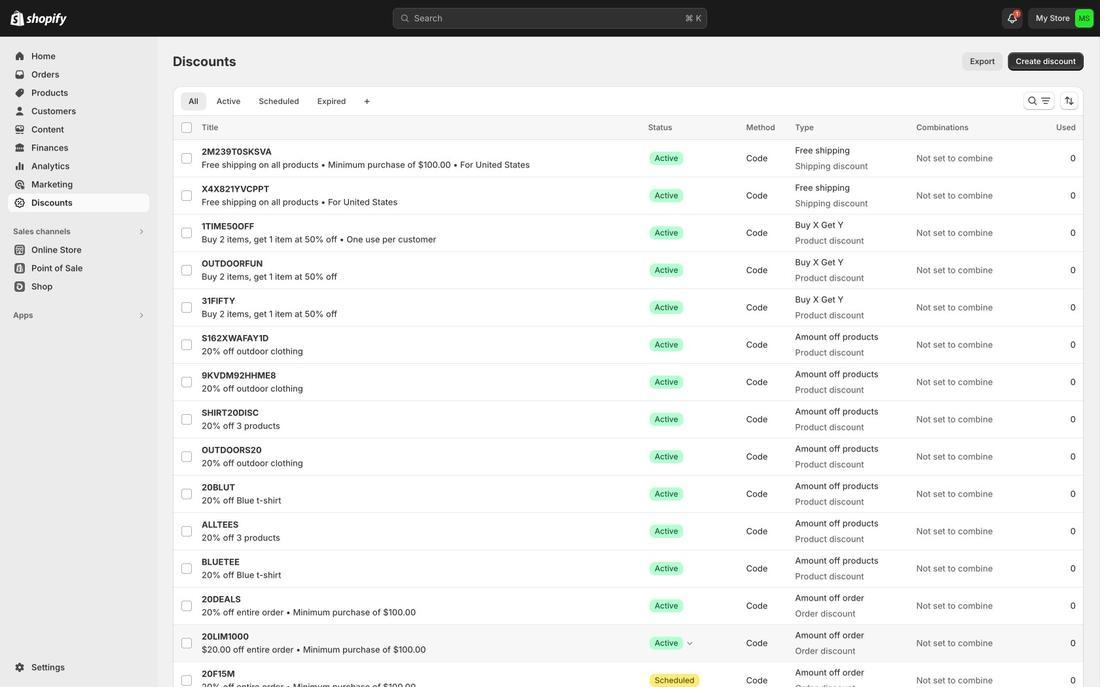 Task type: locate. For each thing, give the bounding box(es) containing it.
shopify image
[[10, 10, 24, 26]]

my store image
[[1076, 9, 1094, 28]]

tab list
[[178, 92, 356, 111]]



Task type: describe. For each thing, give the bounding box(es) containing it.
shopify image
[[26, 13, 67, 26]]



Task type: vqa. For each thing, say whether or not it's contained in the screenshot.
leftmost 5
no



